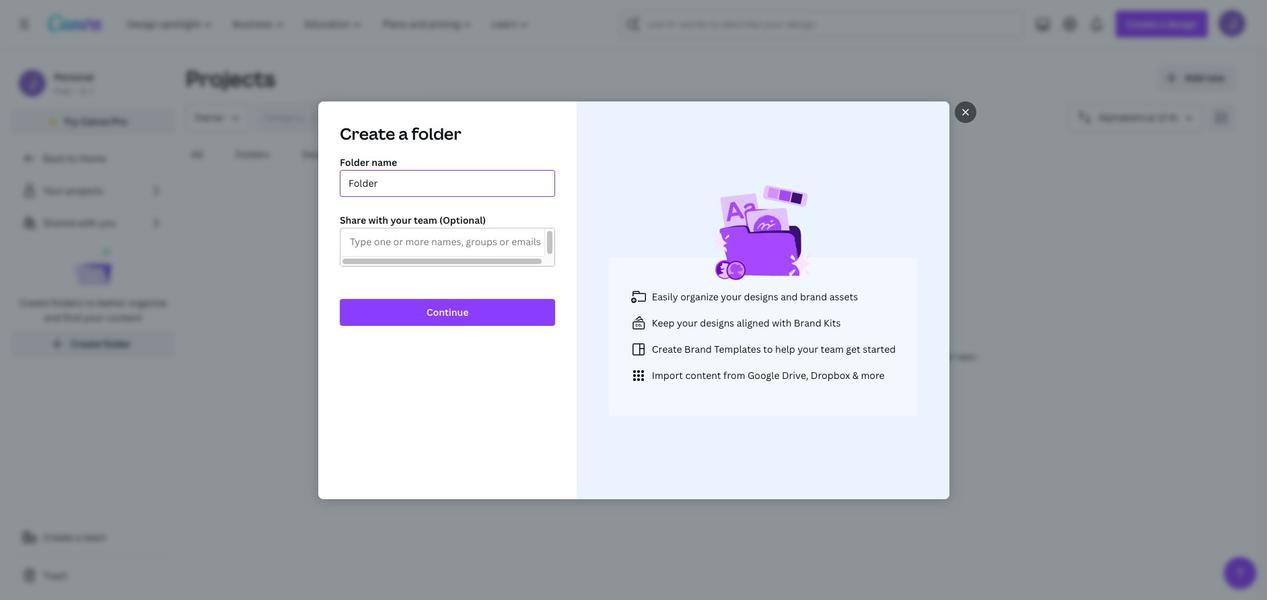 Task type: describe. For each thing, give the bounding box(es) containing it.
1 horizontal spatial started
[[863, 343, 896, 355]]

your projects link
[[11, 178, 175, 205]]

dropbox
[[810, 369, 850, 382]]

drop
[[621, 403, 644, 416]]

team inside button
[[83, 532, 106, 544]]

videos button
[[430, 142, 472, 168]]

back
[[43, 152, 65, 165]]

1 horizontal spatial brand
[[794, 316, 821, 329]]

your
[[43, 184, 64, 197]]

your up dropbox
[[815, 351, 833, 363]]

2 horizontal spatial from
[[913, 351, 932, 363]]

1
[[89, 85, 94, 97]]

continue button
[[340, 299, 555, 326]]

1 vertical spatial content
[[685, 369, 721, 382]]

canva
[[81, 115, 109, 128]]

all button
[[186, 142, 209, 168]]

help
[[775, 343, 795, 355]]

&
[[852, 369, 858, 382]]

try
[[64, 115, 78, 128]]

0 vertical spatial designs
[[744, 290, 778, 303]]

designs inside upload, store and organize your videos add videos to use in your designs or organize them using folders. get started by uploading from your device or importing from other apps.
[[543, 351, 573, 363]]

home
[[79, 152, 106, 165]]

•
[[74, 85, 77, 97]]

using
[[642, 351, 663, 363]]

uploading
[[754, 351, 793, 363]]

drive,
[[782, 369, 808, 382]]

create folder
[[71, 338, 131, 351]]

get
[[846, 343, 860, 355]]

projects
[[66, 184, 103, 197]]

keep
[[652, 316, 674, 329]]

free
[[54, 85, 71, 97]]

folders
[[51, 297, 84, 310]]

list containing your projects
[[11, 178, 175, 358]]

shared
[[43, 217, 75, 229]]

started inside upload, store and organize your videos add videos to use in your designs or organize them using folders. get started by uploading from your device or importing from other apps.
[[712, 351, 740, 363]]

create a team
[[43, 532, 106, 544]]

2 horizontal spatial and
[[780, 290, 798, 303]]

and inside upload, store and organize your videos add videos to use in your designs or organize them using folders. get started by uploading from your device or importing from other apps.
[[678, 329, 701, 345]]

free •
[[54, 85, 77, 97]]

all
[[191, 148, 203, 161]]

create for create a team
[[43, 532, 73, 544]]

trash link
[[11, 563, 175, 590]]

organize up by
[[704, 329, 754, 345]]

get
[[696, 351, 710, 363]]

0 horizontal spatial from
[[723, 369, 745, 382]]

other
[[934, 351, 955, 363]]

use
[[499, 351, 512, 363]]

images
[[370, 148, 403, 161]]

by
[[742, 351, 752, 363]]

0 horizontal spatial or
[[575, 351, 583, 363]]

create for create folder
[[71, 338, 101, 351]]

upload,
[[596, 329, 642, 345]]

share
[[340, 214, 366, 226]]

organize inside create folders to better organize and find your content
[[129, 297, 167, 310]]

create brand templates to help your team get started
[[652, 343, 896, 355]]

them
[[620, 351, 640, 363]]

videos
[[435, 148, 466, 161]]

with for your
[[368, 214, 388, 226]]

account...
[[755, 403, 800, 416]]

with for you
[[77, 217, 97, 229]]

organize down upload,
[[585, 351, 618, 363]]

create folders to better organize and find your content
[[19, 297, 167, 324]]

designs
[[302, 148, 338, 161]]

folder name
[[340, 156, 397, 169]]

2 horizontal spatial or
[[863, 351, 871, 363]]

trash
[[43, 570, 68, 583]]

name
[[371, 156, 397, 169]]

organize right easily
[[680, 290, 718, 303]]

try canva pro
[[64, 115, 127, 128]]

an
[[742, 403, 753, 416]]

connect
[[702, 403, 740, 416]]

add
[[443, 351, 459, 363]]

here
[[668, 403, 688, 416]]

and inside create folders to better organize and find your content
[[44, 312, 61, 324]]

create a team button
[[11, 525, 175, 552]]

back to home link
[[11, 145, 175, 172]]

to inside "link"
[[67, 152, 77, 165]]

1 vertical spatial brand
[[684, 343, 712, 355]]

import content from google drive, dropbox & more
[[652, 369, 884, 382]]

try canva pro button
[[11, 109, 175, 135]]

a for folder
[[398, 122, 408, 144]]



Task type: vqa. For each thing, say whether or not it's contained in the screenshot.
Images button
yes



Task type: locate. For each thing, give the bounding box(es) containing it.
1 horizontal spatial a
[[398, 122, 408, 144]]

you
[[99, 217, 116, 229]]

0 vertical spatial and
[[780, 290, 798, 303]]

folder
[[411, 122, 461, 144], [103, 338, 131, 351]]

easily
[[652, 290, 678, 303]]

find
[[63, 312, 81, 324]]

folder
[[340, 156, 369, 169]]

0 vertical spatial videos
[[787, 329, 826, 345]]

team up type one or more names, groups or e​​ma​il​s text box
[[413, 214, 437, 226]]

or right here
[[690, 403, 700, 416]]

folders.
[[664, 351, 694, 363]]

your right keep
[[677, 316, 697, 329]]

from
[[795, 351, 814, 363], [913, 351, 932, 363], [723, 369, 745, 382]]

create inside button
[[71, 338, 101, 351]]

from left other
[[913, 351, 932, 363]]

1 horizontal spatial videos
[[787, 329, 826, 345]]

a
[[398, 122, 408, 144], [76, 532, 81, 544]]

1 horizontal spatial folder
[[411, 122, 461, 144]]

0 horizontal spatial videos
[[461, 351, 486, 363]]

create inside button
[[43, 532, 73, 544]]

create for create a folder
[[340, 122, 395, 144]]

shared with you
[[43, 217, 116, 229]]

folder inside button
[[103, 338, 131, 351]]

to inside upload, store and organize your videos add videos to use in your designs or organize them using folders. get started by uploading from your device or importing from other apps.
[[488, 351, 497, 363]]

0 horizontal spatial with
[[77, 217, 97, 229]]

0 vertical spatial folder
[[411, 122, 461, 144]]

in
[[514, 351, 521, 363]]

0 horizontal spatial brand
[[684, 343, 712, 355]]

1 vertical spatial team
[[820, 343, 844, 355]]

create a folder
[[340, 122, 461, 144]]

brand left 'kits'
[[794, 316, 821, 329]]

2 horizontal spatial team
[[820, 343, 844, 355]]

create folder button
[[11, 331, 175, 358]]

started
[[863, 343, 896, 355], [712, 351, 740, 363]]

device
[[835, 351, 861, 363]]

designs button
[[297, 142, 343, 168]]

your up uploading at the bottom
[[757, 329, 784, 345]]

a up trash link on the left bottom
[[76, 532, 81, 544]]

create inside create folders to better organize and find your content
[[19, 297, 49, 310]]

1 vertical spatial a
[[76, 532, 81, 544]]

with inside shared with you link
[[77, 217, 97, 229]]

google
[[747, 369, 779, 382]]

folders
[[236, 148, 270, 161]]

import
[[652, 369, 683, 382]]

create for create folders to better organize and find your content
[[19, 297, 49, 310]]

your right in
[[523, 351, 541, 363]]

team left the get
[[820, 343, 844, 355]]

apps.
[[957, 351, 978, 363]]

to right back
[[67, 152, 77, 165]]

folder down better
[[103, 338, 131, 351]]

list
[[11, 178, 175, 358]]

content down better
[[106, 312, 142, 324]]

0 vertical spatial content
[[106, 312, 142, 324]]

images button
[[365, 142, 408, 168]]

designs right in
[[543, 351, 573, 363]]

to inside create folders to better organize and find your content
[[86, 297, 96, 310]]

to left the help
[[763, 343, 773, 355]]

and left find in the left bottom of the page
[[44, 312, 61, 324]]

team up trash link on the left bottom
[[83, 532, 106, 544]]

1 horizontal spatial or
[[690, 403, 700, 416]]

1 vertical spatial videos
[[461, 351, 486, 363]]

create down find in the left bottom of the page
[[71, 338, 101, 351]]

aligned
[[736, 316, 769, 329]]

brand
[[800, 290, 827, 303]]

and left brand
[[780, 290, 798, 303]]

a for team
[[76, 532, 81, 544]]

top level navigation element
[[118, 11, 541, 38]]

0 horizontal spatial started
[[712, 351, 740, 363]]

or left them
[[575, 351, 583, 363]]

organize
[[680, 290, 718, 303], [129, 297, 167, 310], [704, 329, 754, 345], [585, 351, 618, 363]]

and up folders.
[[678, 329, 701, 345]]

2 vertical spatial and
[[678, 329, 701, 345]]

1 horizontal spatial and
[[678, 329, 701, 345]]

0 vertical spatial team
[[413, 214, 437, 226]]

team
[[413, 214, 437, 226], [820, 343, 844, 355], [83, 532, 106, 544]]

designs
[[744, 290, 778, 303], [700, 316, 734, 329], [543, 351, 573, 363]]

easily organize your designs and brand assets
[[652, 290, 858, 303]]

create
[[340, 122, 395, 144], [19, 297, 49, 310], [71, 338, 101, 351], [652, 343, 682, 355], [43, 532, 73, 544]]

0 vertical spatial a
[[398, 122, 408, 144]]

content
[[106, 312, 142, 324], [685, 369, 721, 382]]

more
[[861, 369, 884, 382]]

0 horizontal spatial team
[[83, 532, 106, 544]]

started left by
[[712, 351, 740, 363]]

importing
[[873, 351, 911, 363]]

or
[[575, 351, 583, 363], [863, 351, 871, 363], [690, 403, 700, 416]]

projects
[[186, 64, 276, 93]]

a up images
[[398, 122, 408, 144]]

create left folders
[[19, 297, 49, 310]]

your up keep your designs aligned with brand kits
[[721, 290, 741, 303]]

better
[[98, 297, 126, 310]]

content inside create folders to better organize and find your content
[[106, 312, 142, 324]]

to
[[67, 152, 77, 165], [86, 297, 96, 310], [763, 343, 773, 355], [488, 351, 497, 363]]

with up the help
[[772, 316, 791, 329]]

kits
[[823, 316, 840, 329]]

create for create brand templates to help your team get started
[[652, 343, 682, 355]]

0 horizontal spatial content
[[106, 312, 142, 324]]

1 horizontal spatial team
[[413, 214, 437, 226]]

store
[[645, 329, 676, 345]]

your right the help
[[797, 343, 818, 355]]

videos up uploading at the bottom
[[787, 329, 826, 345]]

pro
[[111, 115, 127, 128]]

your right find in the left bottom of the page
[[83, 312, 104, 324]]

(optional)
[[439, 214, 486, 226]]

your inside create folders to better organize and find your content
[[83, 312, 104, 324]]

1 vertical spatial designs
[[700, 316, 734, 329]]

upload, store and organize your videos add videos to use in your designs or organize them using folders. get started by uploading from your device or importing from other apps.
[[443, 329, 978, 363]]

with right share
[[368, 214, 388, 226]]

with
[[368, 214, 388, 226], [77, 217, 97, 229], [772, 316, 791, 329]]

drop files here or connect an account...
[[621, 403, 800, 416]]

your projects
[[43, 184, 103, 197]]

personal
[[54, 71, 94, 83]]

1 horizontal spatial from
[[795, 351, 814, 363]]

1 horizontal spatial designs
[[700, 316, 734, 329]]

designs up aligned
[[744, 290, 778, 303]]

Folder name text field
[[348, 171, 546, 196]]

content down get
[[685, 369, 721, 382]]

folder up videos
[[411, 122, 461, 144]]

create up images
[[340, 122, 395, 144]]

0 horizontal spatial folder
[[103, 338, 131, 351]]

2 horizontal spatial with
[[772, 316, 791, 329]]

files
[[646, 403, 665, 416]]

to left better
[[86, 297, 96, 310]]

brand right store
[[684, 343, 712, 355]]

0 horizontal spatial a
[[76, 532, 81, 544]]

1 horizontal spatial content
[[685, 369, 721, 382]]

2 horizontal spatial designs
[[744, 290, 778, 303]]

1 vertical spatial folder
[[103, 338, 131, 351]]

templates
[[714, 343, 761, 355]]

from up drive,
[[795, 351, 814, 363]]

your right share
[[390, 214, 411, 226]]

from down by
[[723, 369, 745, 382]]

brand
[[794, 316, 821, 329], [684, 343, 712, 355]]

share with your team (optional)
[[340, 214, 486, 226]]

Type one or more names, groups or e​​ma​il​s text field
[[346, 233, 545, 252]]

1 vertical spatial and
[[44, 312, 61, 324]]

to left use
[[488, 351, 497, 363]]

2 vertical spatial designs
[[543, 351, 573, 363]]

videos right add
[[461, 351, 486, 363]]

continue
[[426, 306, 468, 319]]

designs up templates
[[700, 316, 734, 329]]

None search field
[[621, 11, 1024, 38]]

0 horizontal spatial and
[[44, 312, 61, 324]]

with left you
[[77, 217, 97, 229]]

your
[[390, 214, 411, 226], [721, 290, 741, 303], [83, 312, 104, 324], [677, 316, 697, 329], [757, 329, 784, 345], [797, 343, 818, 355], [523, 351, 541, 363], [815, 351, 833, 363]]

0 vertical spatial brand
[[794, 316, 821, 329]]

assets
[[829, 290, 858, 303]]

back to home
[[43, 152, 106, 165]]

0 horizontal spatial designs
[[543, 351, 573, 363]]

a inside create a team button
[[76, 532, 81, 544]]

keep your designs aligned with brand kits
[[652, 316, 840, 329]]

shared with you link
[[11, 210, 175, 237]]

1 horizontal spatial with
[[368, 214, 388, 226]]

or right the get
[[863, 351, 871, 363]]

organize right better
[[129, 297, 167, 310]]

create up trash
[[43, 532, 73, 544]]

folders button
[[230, 142, 275, 168]]

create up "import"
[[652, 343, 682, 355]]

2 vertical spatial team
[[83, 532, 106, 544]]

started right the get
[[863, 343, 896, 355]]



